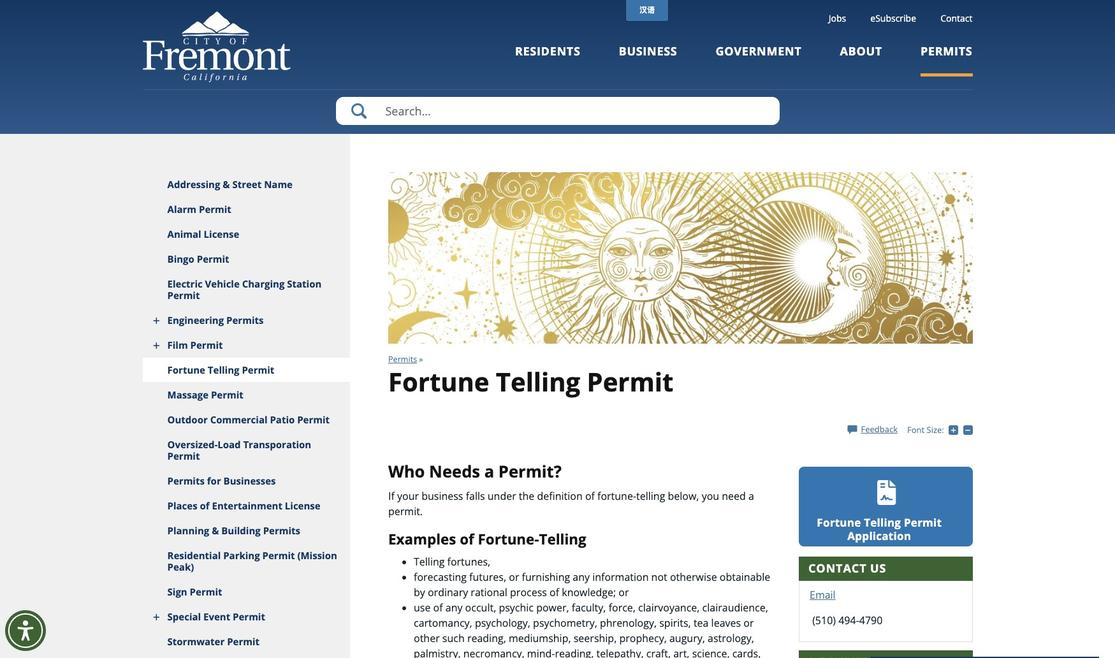 Task type: describe. For each thing, give the bounding box(es) containing it.
knowledge;
[[562, 585, 616, 599]]

places of entertainment license
[[167, 499, 321, 512]]

examples of fortune-telling telling fortunes, forecasting futures, or furnishing any information not otherwise obtainable by ordinary rational process of knowledge; or use of any occult, psychic power, faculty, force, clairvoyance, clairaudience, cartomancy, psychology, psychometry, phrenology, spirits, tea leaves or other such reading, mediumship, seership, prophecy, augury, astrology, palmistry, necromancy, mind-reading, telepathy, craft, art, science, car
[[388, 529, 771, 658]]

of right places
[[200, 499, 210, 512]]

cartomancy,
[[414, 616, 472, 630]]

engineering permits
[[167, 314, 264, 327]]

leaves
[[711, 616, 741, 630]]

of up power,
[[550, 585, 559, 599]]

sun, moons, and cloud illustration image
[[388, 172, 973, 343]]

permit inside sign permit link
[[190, 585, 222, 598]]

bingo permit link
[[143, 247, 350, 272]]

1 horizontal spatial license
[[285, 499, 321, 512]]

permit inside residential parking permit (mission peak)
[[262, 549, 295, 562]]

fortune for fortune telling permit application
[[817, 515, 861, 530]]

government link
[[716, 43, 802, 76]]

permit inside stormwater permit link
[[227, 635, 260, 648]]

paper signature image
[[873, 479, 899, 506]]

addressing & street name link
[[143, 172, 350, 197]]

fortune-
[[598, 489, 636, 503]]

fortunes,
[[447, 555, 491, 569]]

permit inside 'oversized-load transporation permit'
[[167, 450, 200, 462]]

if
[[388, 489, 395, 503]]

street
[[232, 178, 262, 191]]

permit inside fortune telling permit application
[[904, 515, 942, 530]]

permit inside the fortune telling permit link
[[242, 363, 274, 376]]

permits for businesses
[[167, 474, 276, 487]]

0 vertical spatial a
[[484, 461, 494, 483]]

stormwater permit
[[167, 635, 260, 648]]

telling inside permits fortune telling permit
[[496, 364, 580, 399]]

4790
[[859, 613, 883, 627]]

font
[[907, 424, 925, 436]]

government
[[716, 43, 802, 59]]

psychic
[[499, 601, 534, 615]]

vehicle
[[205, 277, 240, 290]]

-
[[973, 424, 975, 435]]

fortune telling permit
[[167, 363, 274, 376]]

+ link
[[949, 424, 963, 435]]

peak)
[[167, 561, 194, 573]]

permit inside bingo permit 'link'
[[197, 253, 229, 265]]

film
[[167, 339, 188, 351]]

who
[[388, 461, 425, 483]]

prophecy,
[[619, 631, 667, 645]]

event
[[203, 610, 230, 623]]

jobs
[[829, 12, 846, 24]]

permits inside "link"
[[263, 524, 300, 537]]

film permit
[[167, 339, 223, 351]]

1 vertical spatial reading,
[[555, 646, 594, 658]]

craft,
[[646, 646, 671, 658]]

permit inside 'massage permit' "link"
[[211, 388, 244, 401]]

needs
[[429, 461, 480, 483]]

esubscribe
[[871, 12, 916, 24]]

of right use
[[433, 601, 443, 615]]

charging
[[242, 277, 285, 290]]

not
[[651, 570, 668, 584]]

permit?
[[499, 461, 562, 483]]

494-
[[839, 613, 859, 627]]

permit inside film permit link
[[190, 339, 223, 351]]

2 horizontal spatial or
[[744, 616, 754, 630]]

ordinary
[[428, 585, 468, 599]]

patio
[[270, 413, 295, 426]]

for
[[207, 474, 221, 487]]

Search text field
[[336, 97, 780, 125]]

mind-
[[527, 646, 555, 658]]

about
[[840, 43, 883, 59]]

esubscribe link
[[871, 12, 916, 24]]

special event permit link
[[143, 605, 350, 629]]

permits for permits
[[921, 43, 973, 59]]

entertainment
[[212, 499, 282, 512]]

permit inside alarm permit link
[[199, 203, 231, 216]]

outdoor commercial patio permit link
[[143, 407, 350, 432]]

permit inside permits fortune telling permit
[[587, 364, 674, 399]]

permits for businesses link
[[143, 469, 350, 494]]

you
[[702, 489, 719, 503]]

planning & building permits
[[167, 524, 300, 537]]

sign permit
[[167, 585, 222, 598]]

art,
[[674, 646, 690, 658]]

business
[[619, 43, 678, 59]]

name
[[264, 178, 293, 191]]

animal license link
[[143, 222, 350, 247]]

alarm
[[167, 203, 196, 216]]

sign
[[167, 585, 187, 598]]

residential parking permit (mission peak)
[[167, 549, 337, 573]]

planning
[[167, 524, 209, 537]]

spirits,
[[660, 616, 691, 630]]

permit inside electric vehicle charging station permit
[[167, 289, 200, 302]]

places
[[167, 499, 197, 512]]

business
[[422, 489, 463, 503]]

under
[[488, 489, 516, 503]]

furnishing
[[522, 570, 570, 584]]

0 vertical spatial permits link
[[921, 43, 973, 76]]

parking
[[223, 549, 260, 562]]

fortune inside permits fortune telling permit
[[388, 364, 489, 399]]

contact for contact us
[[809, 561, 867, 576]]

forecasting
[[414, 570, 467, 584]]

such
[[442, 631, 465, 645]]

electric
[[167, 277, 203, 290]]

transporation
[[243, 438, 311, 451]]

business link
[[619, 43, 678, 76]]

astrology,
[[708, 631, 754, 645]]

fortune telling permit application
[[817, 515, 942, 543]]



Task type: locate. For each thing, give the bounding box(es) containing it.
1 horizontal spatial contact
[[941, 12, 973, 24]]

of
[[585, 489, 595, 503], [200, 499, 210, 512], [460, 529, 474, 549], [550, 585, 559, 599], [433, 601, 443, 615]]

of inside who needs a permit? if your business falls under the definition of fortune-telling below, you need a permit.
[[585, 489, 595, 503]]

residents link
[[515, 43, 581, 76]]

bingo permit
[[167, 253, 229, 265]]

fortune
[[167, 363, 205, 376], [388, 364, 489, 399], [817, 515, 861, 530]]

science,
[[692, 646, 730, 658]]

mediumship,
[[509, 631, 571, 645]]

0 horizontal spatial contact
[[809, 561, 867, 576]]

tea
[[694, 616, 709, 630]]

contact for contact link
[[941, 12, 973, 24]]

below,
[[668, 489, 699, 503]]

fortune telling permit link
[[143, 358, 350, 383]]

1 horizontal spatial any
[[573, 570, 590, 584]]

a right need
[[749, 489, 754, 503]]

permit inside outdoor commercial patio permit link
[[297, 413, 330, 426]]

station
[[287, 277, 322, 290]]

places of entertainment license link
[[143, 494, 350, 518]]

0 vertical spatial any
[[573, 570, 590, 584]]

seership,
[[574, 631, 617, 645]]

film permit link
[[143, 333, 350, 358]]

by
[[414, 585, 425, 599]]

0 vertical spatial reading,
[[467, 631, 506, 645]]

massage
[[167, 388, 209, 401]]

license down alarm permit
[[204, 228, 239, 240]]

permits link
[[921, 43, 973, 76], [388, 354, 417, 364]]

& left the building on the left
[[212, 524, 219, 537]]

psychometry,
[[533, 616, 597, 630]]

bingo
[[167, 253, 194, 265]]

any up "knowledge;"
[[573, 570, 590, 584]]

or
[[509, 570, 519, 584], [619, 585, 629, 599], [744, 616, 754, 630]]

of up fortunes,
[[460, 529, 474, 549]]

fortune for fortune telling permit
[[167, 363, 205, 376]]

1 vertical spatial &
[[212, 524, 219, 537]]

0 vertical spatial contact
[[941, 12, 973, 24]]

faculty,
[[572, 601, 606, 615]]

2 horizontal spatial fortune
[[817, 515, 861, 530]]

any
[[573, 570, 590, 584], [446, 601, 463, 615]]

load
[[218, 438, 241, 451]]

outdoor
[[167, 413, 208, 426]]

futures,
[[469, 570, 506, 584]]

reading, up necromancy,
[[467, 631, 506, 645]]

0 vertical spatial or
[[509, 570, 519, 584]]

contact right esubscribe "link"
[[941, 12, 973, 24]]

fortune inside fortune telling permit application
[[817, 515, 861, 530]]

1 vertical spatial contact
[[809, 561, 867, 576]]

augury,
[[670, 631, 705, 645]]

1 horizontal spatial &
[[223, 178, 230, 191]]

1 horizontal spatial or
[[619, 585, 629, 599]]

animal license
[[167, 228, 239, 240]]

0 horizontal spatial any
[[446, 601, 463, 615]]

0 horizontal spatial a
[[484, 461, 494, 483]]

occult,
[[465, 601, 496, 615]]

telling inside fortune telling permit application
[[864, 515, 901, 530]]

1 vertical spatial a
[[749, 489, 754, 503]]

stormwater permit link
[[143, 629, 350, 654]]

process
[[510, 585, 547, 599]]

1 horizontal spatial reading,
[[555, 646, 594, 658]]

permits inside permits fortune telling permit
[[388, 354, 417, 364]]

any down ordinary
[[446, 601, 463, 615]]

addressing & street name
[[167, 178, 293, 191]]

clairvoyance,
[[638, 601, 700, 615]]

& inside "link"
[[212, 524, 219, 537]]

need
[[722, 489, 746, 503]]

1 vertical spatial any
[[446, 601, 463, 615]]

font size:
[[907, 424, 944, 436]]

obtainable
[[720, 570, 771, 584]]

1 horizontal spatial a
[[749, 489, 754, 503]]

2 vertical spatial or
[[744, 616, 754, 630]]

permits
[[921, 43, 973, 59], [226, 314, 264, 327], [388, 354, 417, 364], [167, 474, 205, 487], [263, 524, 300, 537]]

license up (mission
[[285, 499, 321, 512]]

clairaudience,
[[702, 601, 768, 615]]

contact up the email
[[809, 561, 867, 576]]

1 vertical spatial license
[[285, 499, 321, 512]]

oversized-
[[167, 438, 218, 451]]

necromancy,
[[463, 646, 525, 658]]

or up force,
[[619, 585, 629, 599]]

permits for permits for businesses
[[167, 474, 205, 487]]

massage permit link
[[143, 383, 350, 407]]

0 horizontal spatial or
[[509, 570, 519, 584]]

electric vehicle charging station permit
[[167, 277, 322, 302]]

&
[[223, 178, 230, 191], [212, 524, 219, 537]]

stay connected image
[[870, 655, 1098, 658]]

otherwise
[[670, 570, 717, 584]]

0 vertical spatial &
[[223, 178, 230, 191]]

0 horizontal spatial &
[[212, 524, 219, 537]]

your
[[397, 489, 419, 503]]

a up under
[[484, 461, 494, 483]]

oversized-load transporation permit link
[[143, 432, 350, 469]]

of left fortune-
[[585, 489, 595, 503]]

1 vertical spatial or
[[619, 585, 629, 599]]

contact link
[[941, 12, 973, 24]]

businesses
[[224, 474, 276, 487]]

reading, down seership,
[[555, 646, 594, 658]]

permit
[[199, 203, 231, 216], [197, 253, 229, 265], [167, 289, 200, 302], [190, 339, 223, 351], [242, 363, 274, 376], [587, 364, 674, 399], [211, 388, 244, 401], [297, 413, 330, 426], [167, 450, 200, 462], [904, 515, 942, 530], [262, 549, 295, 562], [190, 585, 222, 598], [233, 610, 265, 623], [227, 635, 260, 648]]

(510)
[[813, 613, 836, 627]]

or down clairaudience,
[[744, 616, 754, 630]]

residents
[[515, 43, 581, 59]]

psychology,
[[475, 616, 531, 630]]

font size: link
[[907, 424, 944, 436]]

or up the "process"
[[509, 570, 519, 584]]

1 vertical spatial permits link
[[388, 354, 417, 364]]

& left street
[[223, 178, 230, 191]]

1 horizontal spatial fortune
[[388, 364, 489, 399]]

& for street
[[223, 178, 230, 191]]

+
[[959, 424, 963, 435]]

permits for permits fortune telling permit
[[388, 354, 417, 364]]

us
[[870, 561, 887, 576]]

fortune-
[[478, 529, 539, 549]]

jobs link
[[829, 12, 846, 24]]

engineering permits link
[[143, 308, 350, 333]]

email link
[[810, 588, 836, 602]]

1 horizontal spatial permits link
[[921, 43, 973, 76]]

application
[[848, 529, 911, 543]]

special event permit
[[167, 610, 265, 623]]

0 vertical spatial license
[[204, 228, 239, 240]]

residential
[[167, 549, 221, 562]]

permits fortune telling permit
[[388, 354, 674, 399]]

phrenology,
[[600, 616, 657, 630]]

commercial
[[210, 413, 268, 426]]

feedback
[[861, 424, 898, 435]]

telepathy,
[[597, 646, 644, 658]]

massage permit
[[167, 388, 244, 401]]

force,
[[609, 601, 636, 615]]

0 horizontal spatial permits link
[[388, 354, 417, 364]]

residential parking permit (mission peak) link
[[143, 543, 350, 580]]

sign permit link
[[143, 580, 350, 605]]

examples
[[388, 529, 456, 549]]

oversized-load transporation permit
[[167, 438, 311, 462]]

rational
[[471, 585, 508, 599]]

who needs a permit? if your business falls under the definition of fortune-telling below, you need a permit.
[[388, 461, 754, 518]]

use
[[414, 601, 431, 615]]

(mission
[[297, 549, 337, 562]]

& for building
[[212, 524, 219, 537]]

0 horizontal spatial fortune
[[167, 363, 205, 376]]

0 horizontal spatial license
[[204, 228, 239, 240]]

0 horizontal spatial reading,
[[467, 631, 506, 645]]

permit inside special event permit link
[[233, 610, 265, 623]]



Task type: vqa. For each thing, say whether or not it's contained in the screenshot.
-
yes



